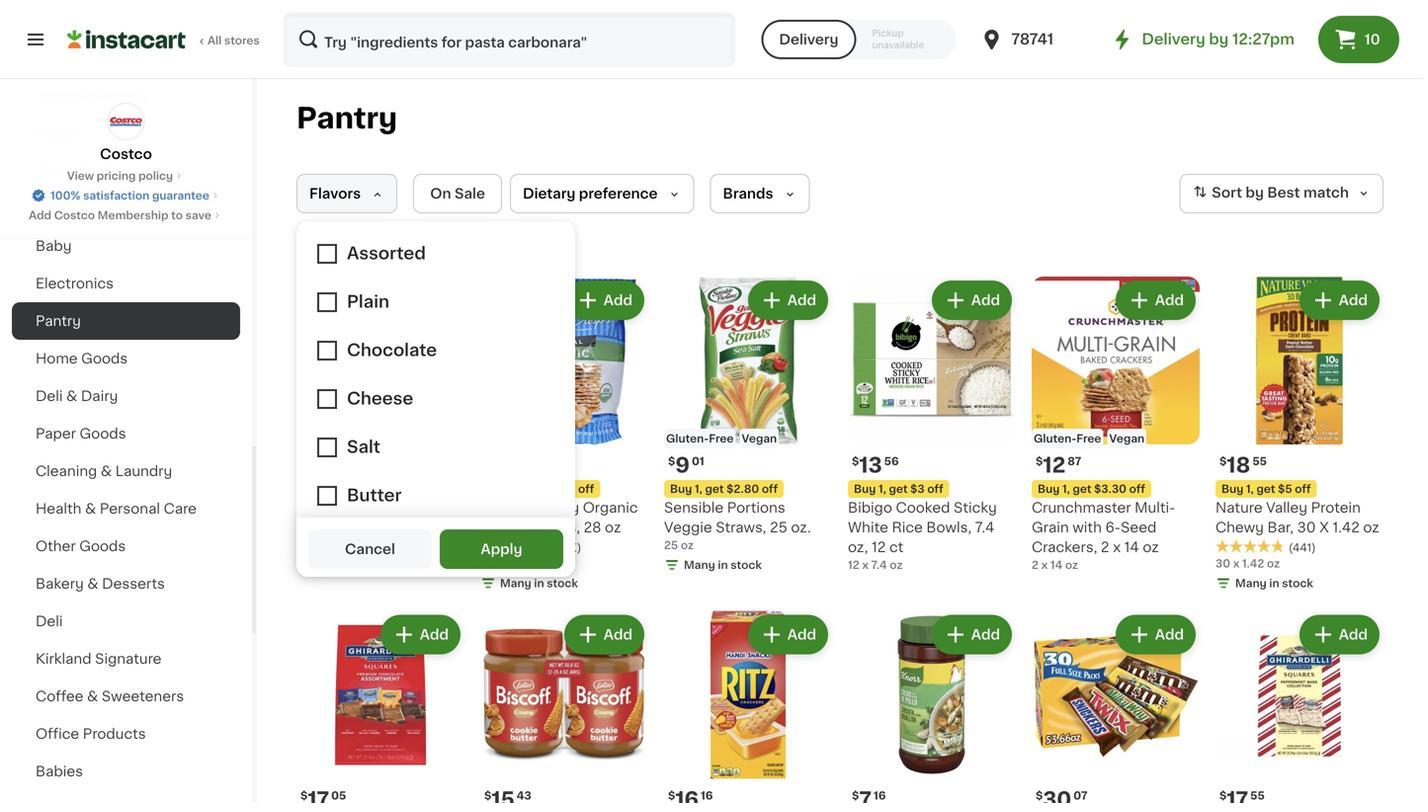 Task type: locate. For each thing, give the bounding box(es) containing it.
deli down bakery
[[36, 615, 63, 629]]

0 horizontal spatial pantry
[[36, 314, 81, 328]]

best
[[1268, 186, 1301, 200]]

0 horizontal spatial oz.
[[408, 521, 428, 535]]

deli up paper
[[36, 390, 63, 403]]

1 horizontal spatial 28
[[584, 521, 602, 535]]

0 horizontal spatial 1.5
[[323, 540, 338, 551]]

sunchips
[[360, 501, 425, 515]]

get for 18
[[1257, 484, 1276, 495]]

off up 'sunchips'
[[395, 484, 411, 495]]

3 buy from the left
[[670, 484, 692, 495]]

56
[[885, 456, 899, 467]]

buy up snack
[[486, 484, 509, 495]]

0 horizontal spatial vegan
[[535, 434, 571, 444]]

21
[[308, 455, 331, 476]]

nature valley protein chewy bar, 30 x 1.42 oz
[[1216, 501, 1380, 535]]

1 horizontal spatial free
[[1077, 434, 1102, 444]]

goods for home goods
[[81, 352, 128, 366]]

buy up bibigo
[[854, 484, 876, 495]]

4 off from the left
[[928, 484, 944, 495]]

0 horizontal spatial 16
[[701, 791, 713, 802]]

oz. inside sensible portions veggie straws, 25 oz. 25 oz
[[791, 521, 812, 535]]

stock down (1.1k)
[[547, 578, 578, 589]]

pantry link
[[12, 303, 240, 340]]

1 vertical spatial pantry
[[36, 314, 81, 328]]

0 vertical spatial deli
[[36, 390, 63, 403]]

1 horizontal spatial 1.5
[[386, 521, 405, 535]]

oz,
[[848, 541, 869, 555]]

1.42 right x
[[1333, 521, 1360, 535]]

1 vertical spatial 14
[[1051, 560, 1063, 571]]

buy 1, get $4.50 off
[[303, 484, 411, 495]]

1 oz. from the left
[[408, 521, 428, 535]]

gluten- up $ 12 87
[[1034, 434, 1077, 444]]

buy up nature
[[1222, 484, 1244, 495]]

get for 12
[[1073, 484, 1092, 495]]

100% satisfaction guarantee
[[51, 190, 210, 201]]

0 horizontal spatial 2
[[1032, 560, 1039, 571]]

28 down organic
[[584, 521, 602, 535]]

2
[[1101, 541, 1110, 555], [1032, 560, 1039, 571]]

lay
[[332, 501, 357, 515]]

free for 9
[[709, 434, 734, 444]]

2 horizontal spatial vegan
[[1110, 434, 1145, 444]]

3 off from the left
[[762, 484, 778, 495]]

14 down crackers,
[[1051, 560, 1063, 571]]

25 down veggie
[[664, 540, 679, 551]]

get left $3 on the bottom right of page
[[889, 484, 908, 495]]

0 vertical spatial 25
[[770, 521, 788, 535]]

4 1, from the left
[[879, 484, 887, 495]]

1 vertical spatial 12
[[872, 541, 886, 555]]

& for coffee
[[87, 690, 98, 704]]

1 horizontal spatial 16
[[874, 791, 886, 802]]

buy down $ 12 87
[[1038, 484, 1060, 495]]

off
[[395, 484, 411, 495], [578, 484, 595, 495], [762, 484, 778, 495], [928, 484, 944, 495], [1130, 484, 1146, 495], [1296, 484, 1312, 495]]

vegan up $2.80
[[742, 434, 777, 444]]

oz.
[[408, 521, 428, 535], [791, 521, 812, 535]]

0 horizontal spatial 14
[[1051, 560, 1063, 571]]

straws,
[[716, 521, 767, 535]]

1 gluten- from the left
[[666, 434, 709, 444]]

cleaning & laundry
[[36, 465, 172, 479]]

oz. right 'straws,'
[[791, 521, 812, 535]]

off for 13
[[928, 484, 944, 495]]

6 buy from the left
[[1222, 484, 1244, 495]]

service type group
[[762, 20, 957, 59]]

off up portions
[[762, 484, 778, 495]]

1 horizontal spatial by
[[1246, 186, 1265, 200]]

x down oz,
[[863, 560, 869, 571]]

bakery
[[36, 577, 84, 591]]

oz down ct
[[890, 560, 903, 571]]

& right bakery
[[87, 577, 98, 591]]

delivery by 12:27pm
[[1142, 32, 1295, 46]]

delivery inside 'delivery by 12:27pm' link
[[1142, 32, 1206, 46]]

product group containing 12
[[1032, 277, 1200, 574]]

Search field
[[285, 14, 734, 65]]

household link
[[12, 152, 240, 190]]

$
[[668, 456, 676, 467], [852, 456, 860, 467], [1036, 456, 1044, 467], [1220, 456, 1227, 467], [301, 791, 308, 802], [485, 791, 492, 802], [668, 791, 676, 802], [852, 791, 860, 802], [1036, 791, 1044, 802], [1220, 791, 1227, 802]]

1 vertical spatial costco
[[54, 210, 95, 221]]

& left dairy
[[66, 390, 77, 403]]

0 horizontal spatial by
[[1210, 32, 1229, 46]]

30 left x
[[1298, 521, 1317, 535]]

1, up the "sensible"
[[695, 484, 703, 495]]

many in stock down 'straws,'
[[684, 560, 762, 571]]

$ inside $ 9 01
[[668, 456, 676, 467]]

2 horizontal spatial 12
[[1044, 455, 1066, 476]]

12 down oz,
[[848, 560, 860, 571]]

1 horizontal spatial delivery
[[1142, 32, 1206, 46]]

1 horizontal spatial vegan
[[742, 434, 777, 444]]

x down crackers,
[[1042, 560, 1048, 571]]

1 gluten-free vegan from the left
[[666, 434, 777, 444]]

get up the crunchmaster
[[1073, 484, 1092, 495]]

get left $3.80
[[522, 484, 540, 495]]

many in stock down 'cancel'
[[316, 560, 394, 571]]

oz down organic
[[605, 521, 621, 535]]

0 horizontal spatial gluten-free vegan
[[666, 434, 777, 444]]

on sale button
[[414, 174, 502, 214]]

product group
[[297, 277, 465, 577], [481, 277, 649, 596], [664, 277, 833, 577], [848, 277, 1016, 574], [1032, 277, 1200, 574], [1216, 277, 1384, 596], [297, 612, 465, 804], [481, 612, 649, 804], [664, 612, 833, 804], [848, 612, 1016, 804], [1032, 612, 1200, 804], [1216, 612, 1384, 804]]

other
[[36, 540, 76, 554]]

$5
[[1279, 484, 1293, 495]]

5 off from the left
[[1130, 484, 1146, 495]]

1, up the crunchmaster
[[1063, 484, 1071, 495]]

07
[[1074, 791, 1088, 802]]

1 deli from the top
[[36, 390, 63, 403]]

product group containing 21
[[297, 277, 465, 577]]

x down chewy
[[1234, 559, 1240, 570]]

cancel
[[345, 543, 395, 557]]

2 oz. from the left
[[791, 521, 812, 535]]

$ 9 01
[[668, 455, 705, 476]]

6 off from the left
[[1296, 484, 1312, 495]]

dietary preference button
[[510, 174, 695, 214]]

snacks & candy
[[36, 89, 150, 103]]

0 horizontal spatial delivery
[[780, 33, 839, 46]]

get for 13
[[889, 484, 908, 495]]

28 down apply
[[481, 559, 495, 570]]

1.5 down 'variety,' on the left bottom of page
[[323, 540, 338, 551]]

1 horizontal spatial 12
[[872, 541, 886, 555]]

3 1, from the left
[[695, 484, 703, 495]]

get up lay
[[338, 484, 356, 495]]

1, for 18
[[1247, 484, 1255, 495]]

x
[[374, 521, 382, 535], [314, 540, 321, 551], [1113, 541, 1121, 555], [1234, 559, 1240, 570], [863, 560, 869, 571], [1042, 560, 1048, 571]]

gluten-free vegan up 87
[[1034, 434, 1145, 444]]

deli
[[36, 390, 63, 403], [36, 615, 63, 629]]

sort by
[[1213, 186, 1265, 200]]

paper
[[36, 427, 76, 441]]

28
[[584, 521, 602, 535], [481, 559, 495, 570]]

2 vertical spatial 12
[[848, 560, 860, 571]]

crisps,
[[532, 521, 580, 535]]

1 vertical spatial 1.42
[[1243, 559, 1265, 570]]

0 horizontal spatial costco
[[54, 210, 95, 221]]

1 vertical spatial 25
[[664, 540, 679, 551]]

by right the sort
[[1246, 186, 1265, 200]]

get
[[338, 484, 356, 495], [522, 484, 540, 495], [705, 484, 724, 495], [889, 484, 908, 495], [1073, 484, 1092, 495], [1257, 484, 1276, 495]]

& for health
[[85, 502, 96, 516]]

buy 1, get $3.30 off
[[1038, 484, 1146, 495]]

0 vertical spatial 2
[[1101, 541, 1110, 555]]

3 vegan from the left
[[1110, 434, 1145, 444]]

goods inside paper goods link
[[80, 427, 126, 441]]

pretzel
[[481, 521, 529, 535]]

2 off from the left
[[578, 484, 595, 495]]

(441)
[[1289, 543, 1317, 554]]

None search field
[[283, 12, 736, 67]]

get left $5 on the bottom
[[1257, 484, 1276, 495]]

by inside field
[[1246, 186, 1265, 200]]

0 horizontal spatial 25
[[664, 540, 679, 551]]

get up the "sensible"
[[705, 484, 724, 495]]

0 vertical spatial 7.4
[[976, 521, 995, 535]]

multi-
[[1135, 501, 1176, 515]]

vegan for 9
[[742, 434, 777, 444]]

goods for paper goods
[[80, 427, 126, 441]]

1, for 13
[[879, 484, 887, 495]]

product group containing 13
[[848, 277, 1016, 574]]

5 get from the left
[[1073, 484, 1092, 495]]

6 get from the left
[[1257, 484, 1276, 495]]

1.42
[[1333, 521, 1360, 535], [1243, 559, 1265, 570]]

in down 'straws,'
[[718, 560, 728, 571]]

2 gluten-free vegan from the left
[[1034, 434, 1145, 444]]

oz inside sensible portions veggie straws, 25 oz. 25 oz
[[681, 540, 694, 551]]

goods inside home goods link
[[81, 352, 128, 366]]

0 vertical spatial 55
[[1253, 456, 1268, 467]]

sensible
[[664, 501, 724, 515]]

free up 87
[[1077, 434, 1102, 444]]

& right coffee
[[87, 690, 98, 704]]

home goods link
[[12, 340, 240, 378]]

delivery inside delivery button
[[780, 33, 839, 46]]

0 vertical spatial 12
[[1044, 455, 1066, 476]]

0 vertical spatial 1.42
[[1333, 521, 1360, 535]]

01
[[692, 456, 705, 467]]

add
[[29, 210, 51, 221], [604, 294, 633, 308], [788, 294, 817, 308], [972, 294, 1001, 308], [1156, 294, 1185, 308], [1340, 294, 1369, 308], [420, 628, 449, 642], [604, 628, 633, 642], [788, 628, 817, 642], [972, 628, 1001, 642], [1156, 628, 1185, 642], [1340, 628, 1369, 642]]

view
[[67, 171, 94, 181]]

product group containing 18
[[1216, 277, 1384, 596]]

off right $3.80
[[578, 484, 595, 495]]

$10.01 element
[[481, 453, 649, 479]]

organic
[[583, 501, 638, 515]]

goods up bakery & desserts
[[79, 540, 126, 554]]

buy up frito
[[303, 484, 325, 495]]

goods for other goods
[[79, 540, 126, 554]]

pantry inside pantry link
[[36, 314, 81, 328]]

0 vertical spatial 1.5
[[386, 521, 405, 535]]

oz. inside frito lay sunchips variety, 30 x 1.5 oz. 30 x 1.5 oz
[[408, 521, 428, 535]]

snacks & candy link
[[12, 77, 240, 115]]

18
[[1227, 455, 1251, 476]]

buy up the "sensible"
[[670, 484, 692, 495]]

1, up lay
[[327, 484, 335, 495]]

7.4 down "white" at the bottom of the page
[[872, 560, 888, 571]]

oz down veggie
[[681, 540, 694, 551]]

pantry up home
[[36, 314, 81, 328]]

2 1, from the left
[[511, 484, 519, 495]]

1, up nature
[[1247, 484, 1255, 495]]

oz inside frito lay sunchips variety, 30 x 1.5 oz. 30 x 1.5 oz
[[341, 540, 354, 551]]

1 vertical spatial 2
[[1032, 560, 1039, 571]]

2 vegan from the left
[[742, 434, 777, 444]]

3 get from the left
[[705, 484, 724, 495]]

1 horizontal spatial oz.
[[791, 521, 812, 535]]

2 16 from the left
[[874, 791, 886, 802]]

costco link
[[100, 103, 152, 164]]

7.4 down sticky
[[976, 521, 995, 535]]

membership
[[98, 210, 169, 221]]

goods inside other goods link
[[79, 540, 126, 554]]

by for sort
[[1246, 186, 1265, 200]]

gluten-free vegan up 01
[[666, 434, 777, 444]]

goods up cleaning & laundry at the bottom left of page
[[80, 427, 126, 441]]

oz right x
[[1364, 521, 1380, 535]]

★★★★★
[[481, 540, 550, 554], [481, 540, 550, 554], [1216, 540, 1285, 554], [1216, 540, 1285, 554]]

stock down 'straws,'
[[731, 560, 762, 571]]

1 horizontal spatial pantry
[[297, 104, 398, 133]]

buy
[[303, 484, 325, 495], [486, 484, 509, 495], [670, 484, 692, 495], [854, 484, 876, 495], [1038, 484, 1060, 495], [1222, 484, 1244, 495]]

6 1, from the left
[[1247, 484, 1255, 495]]

0 vertical spatial pantry
[[297, 104, 398, 133]]

4 buy from the left
[[854, 484, 876, 495]]

off right $5 on the bottom
[[1296, 484, 1312, 495]]

goods up dairy
[[81, 352, 128, 366]]

other goods
[[36, 540, 126, 554]]

oz down 'variety,' on the left bottom of page
[[341, 540, 354, 551]]

30 down 'variety,' on the left bottom of page
[[297, 540, 312, 551]]

6-
[[1106, 521, 1121, 535]]

25 down portions
[[770, 521, 788, 535]]

1, up bibigo
[[879, 484, 887, 495]]

2 gluten- from the left
[[1034, 434, 1077, 444]]

delivery
[[1142, 32, 1206, 46], [780, 33, 839, 46]]

& left laundry
[[101, 465, 112, 479]]

55 inside $ 18 55
[[1253, 456, 1268, 467]]

office
[[36, 728, 79, 742]]

1 vertical spatial by
[[1246, 186, 1265, 200]]

buy for 9
[[670, 484, 692, 495]]

baby link
[[12, 227, 240, 265]]

& right health
[[85, 502, 96, 516]]

4 get from the left
[[889, 484, 908, 495]]

2 free from the left
[[1077, 434, 1102, 444]]

100%
[[51, 190, 81, 201]]

1 16 from the left
[[701, 791, 713, 802]]

2 down crackers,
[[1032, 560, 1039, 571]]

2 deli from the top
[[36, 615, 63, 629]]

1.5 down 'sunchips'
[[386, 521, 405, 535]]

1, for 9
[[695, 484, 703, 495]]

5 1, from the left
[[1063, 484, 1071, 495]]

off up multi-
[[1130, 484, 1146, 495]]

& for bakery
[[87, 577, 98, 591]]

$3.80
[[543, 484, 576, 495]]

16
[[701, 791, 713, 802], [874, 791, 886, 802]]

costco down 100%
[[54, 210, 95, 221]]

14 down seed
[[1125, 541, 1140, 555]]

& left candy
[[89, 89, 100, 103]]

0 horizontal spatial 7.4
[[872, 560, 888, 571]]

12 left 87
[[1044, 455, 1066, 476]]

cancel button
[[309, 530, 432, 570]]

1 horizontal spatial gluten-
[[1034, 434, 1077, 444]]

1.42 down chewy
[[1243, 559, 1265, 570]]

1 horizontal spatial 1.42
[[1333, 521, 1360, 535]]

0 vertical spatial costco
[[100, 147, 152, 161]]

gluten- up 01
[[666, 434, 709, 444]]

free
[[709, 434, 734, 444], [1077, 434, 1102, 444]]

0 vertical spatial by
[[1210, 32, 1229, 46]]

& for cleaning
[[101, 465, 112, 479]]

12 left ct
[[872, 541, 886, 555]]

0 vertical spatial 28
[[584, 521, 602, 535]]

dietary preference
[[523, 187, 658, 201]]

factory
[[526, 501, 580, 515]]

vegan up $10.01 element
[[535, 434, 571, 444]]

1 free from the left
[[709, 434, 734, 444]]

cooked
[[896, 501, 951, 515]]

snack factory organic pretzel crisps, 28 oz
[[481, 501, 638, 535]]

vegan
[[535, 434, 571, 444], [742, 434, 777, 444], [1110, 434, 1145, 444]]

1 horizontal spatial 14
[[1125, 541, 1140, 555]]

frito
[[297, 501, 328, 515]]

delivery for delivery by 12:27pm
[[1142, 32, 1206, 46]]

$4.50
[[359, 484, 392, 495]]

5 buy from the left
[[1038, 484, 1060, 495]]

1 horizontal spatial gluten-free vegan
[[1034, 434, 1145, 444]]

1, up snack
[[511, 484, 519, 495]]

30
[[352, 521, 371, 535], [1298, 521, 1317, 535], [297, 540, 312, 551], [1216, 559, 1231, 570]]

1.42 inside nature valley protein chewy bar, 30 x 1.42 oz
[[1333, 521, 1360, 535]]

apply button
[[440, 530, 564, 570]]

0 horizontal spatial gluten-
[[666, 434, 709, 444]]

by left the '12:27pm'
[[1210, 32, 1229, 46]]

frito lay sunchips variety, 30 x 1.5 oz. 30 x 1.5 oz
[[297, 501, 428, 551]]

2 vertical spatial goods
[[79, 540, 126, 554]]

78741 button
[[980, 12, 1099, 67]]

1 vertical spatial 1.5
[[323, 540, 338, 551]]

1 vertical spatial deli
[[36, 615, 63, 629]]

gluten-free vegan for 12
[[1034, 434, 1145, 444]]

55
[[1253, 456, 1268, 467], [1251, 791, 1266, 802]]

oz inside bibigo cooked sticky white rice bowls, 7.4 oz, 12 ct 12 x 7.4 oz
[[890, 560, 903, 571]]

14
[[1125, 541, 1140, 555], [1051, 560, 1063, 571]]

vegan up $3.30
[[1110, 434, 1145, 444]]

free up the buy 1, get $2.80 off
[[709, 434, 734, 444]]

oz inside snack factory organic pretzel crisps, 28 oz
[[605, 521, 621, 535]]

28 inside snack factory organic pretzel crisps, 28 oz
[[584, 521, 602, 535]]

by for delivery
[[1210, 32, 1229, 46]]

(1.1k)
[[554, 543, 582, 554]]

0 horizontal spatial 1.42
[[1243, 559, 1265, 570]]

1 vertical spatial 28
[[481, 559, 495, 570]]

buy 1, get $5 off
[[1222, 484, 1312, 495]]

1 vertical spatial goods
[[80, 427, 126, 441]]

$ inside $ 13 56
[[852, 456, 860, 467]]

21 90
[[308, 455, 348, 476]]

personal
[[100, 502, 160, 516]]

off for 9
[[762, 484, 778, 495]]

pantry up flavors dropdown button
[[297, 104, 398, 133]]

oz. down 'sunchips'
[[408, 521, 428, 535]]

0 vertical spatial goods
[[81, 352, 128, 366]]

0 horizontal spatial free
[[709, 434, 734, 444]]

flavors
[[309, 187, 361, 201]]

delivery for delivery
[[780, 33, 839, 46]]



Task type: describe. For each thing, give the bounding box(es) containing it.
bakery & desserts
[[36, 577, 165, 591]]

oz down crackers,
[[1066, 560, 1079, 571]]

30 up 'cancel'
[[352, 521, 371, 535]]

signature
[[95, 653, 162, 666]]

deli link
[[12, 603, 240, 641]]

bakery & desserts link
[[12, 566, 240, 603]]

in down 30 x 1.42 oz
[[1270, 578, 1280, 589]]

many down 28 oz at the left
[[500, 578, 532, 589]]

instacart logo image
[[67, 28, 186, 51]]

1 horizontal spatial costco
[[100, 147, 152, 161]]

1 vegan from the left
[[535, 434, 571, 444]]

veggie
[[664, 521, 713, 535]]

oz down apply
[[497, 559, 510, 570]]

off for 12
[[1130, 484, 1146, 495]]

sweeteners
[[102, 690, 184, 704]]

13
[[860, 455, 883, 476]]

satisfaction
[[83, 190, 150, 201]]

all stores link
[[67, 12, 261, 67]]

buy for 12
[[1038, 484, 1060, 495]]

100% satisfaction guarantee button
[[31, 184, 221, 204]]

preference
[[579, 187, 658, 201]]

0 vertical spatial 14
[[1125, 541, 1140, 555]]

paper goods link
[[12, 415, 240, 453]]

$ 18 55
[[1220, 455, 1268, 476]]

30 inside nature valley protein chewy bar, 30 x 1.42 oz
[[1298, 521, 1317, 535]]

1, for 12
[[1063, 484, 1071, 495]]

bibigo cooked sticky white rice bowls, 7.4 oz, 12 ct 12 x 7.4 oz
[[848, 501, 998, 571]]

frozen
[[36, 127, 82, 140]]

kirkland signature link
[[12, 641, 240, 678]]

0 horizontal spatial 28
[[481, 559, 495, 570]]

buy for 18
[[1222, 484, 1244, 495]]

1 vertical spatial 7.4
[[872, 560, 888, 571]]

view pricing policy link
[[67, 168, 185, 184]]

& for snacks
[[89, 89, 100, 103]]

28 oz
[[481, 559, 510, 570]]

43
[[517, 791, 532, 802]]

office products link
[[12, 716, 240, 753]]

snack
[[481, 501, 523, 515]]

cleaning & laundry link
[[12, 453, 240, 490]]

many in stock down 30 x 1.42 oz
[[1236, 578, 1314, 589]]

costco logo image
[[107, 103, 145, 140]]

buy 1, get $3.80 off
[[486, 484, 595, 495]]

$ 13 56
[[852, 455, 899, 476]]

1 buy from the left
[[303, 484, 325, 495]]

snacks
[[36, 89, 86, 103]]

x down 6-
[[1113, 541, 1121, 555]]

90
[[333, 456, 348, 467]]

rice
[[892, 521, 923, 535]]

many down 'variety,' on the left bottom of page
[[316, 560, 348, 571]]

free for 12
[[1077, 434, 1102, 444]]

get for 9
[[705, 484, 724, 495]]

buy for 13
[[854, 484, 876, 495]]

in down apply button
[[534, 578, 544, 589]]

& for deli
[[66, 390, 77, 403]]

x
[[1320, 521, 1330, 535]]

30 down chewy
[[1216, 559, 1231, 570]]

coffee & sweeteners link
[[12, 678, 240, 716]]

product group containing 9
[[664, 277, 833, 577]]

10 button
[[1319, 16, 1400, 63]]

0 horizontal spatial 12
[[848, 560, 860, 571]]

2 get from the left
[[522, 484, 540, 495]]

kirkland
[[36, 653, 92, 666]]

brands
[[723, 187, 774, 201]]

oz inside nature valley protein chewy bar, 30 x 1.42 oz
[[1364, 521, 1380, 535]]

kirkland signature
[[36, 653, 162, 666]]

add costco membership to save
[[29, 210, 212, 221]]

vegan for 12
[[1110, 434, 1145, 444]]

deli for deli & dairy
[[36, 390, 63, 403]]

sale
[[455, 187, 485, 201]]

paper goods
[[36, 427, 126, 441]]

87
[[1068, 456, 1082, 467]]

buy 1, get $3 off
[[854, 484, 944, 495]]

all stores
[[208, 35, 260, 46]]

candy
[[104, 89, 150, 103]]

gluten- for 12
[[1034, 434, 1077, 444]]

crunchmaster multi- grain with 6-seed crackers, 2 x 14 oz 2 x 14 oz
[[1032, 501, 1176, 571]]

policy
[[139, 171, 173, 181]]

x inside bibigo cooked sticky white rice bowls, 7.4 oz, 12 ct 12 x 7.4 oz
[[863, 560, 869, 571]]

flavors button
[[297, 174, 398, 214]]

bibigo
[[848, 501, 893, 515]]

gluten- for 9
[[666, 434, 709, 444]]

gluten-free vegan for 9
[[666, 434, 777, 444]]

electronics link
[[12, 265, 240, 303]]

frozen link
[[12, 115, 240, 152]]

pricing
[[97, 171, 136, 181]]

1 horizontal spatial 7.4
[[976, 521, 995, 535]]

babies
[[36, 765, 83, 779]]

many in stock down (1.1k)
[[500, 578, 578, 589]]

1 get from the left
[[338, 484, 356, 495]]

view pricing policy
[[67, 171, 173, 181]]

dietary
[[523, 187, 576, 201]]

$ inside $ 12 87
[[1036, 456, 1044, 467]]

$ inside $ 18 55
[[1220, 456, 1227, 467]]

crackers,
[[1032, 541, 1098, 555]]

stock down 'cancel'
[[363, 560, 394, 571]]

ct
[[890, 541, 904, 555]]

x down 'variety,' on the left bottom of page
[[314, 540, 321, 551]]

home goods
[[36, 352, 128, 366]]

protein
[[1312, 501, 1362, 515]]

other goods link
[[12, 528, 240, 566]]

office products
[[36, 728, 146, 742]]

crunchmaster
[[1032, 501, 1132, 515]]

on sale
[[430, 187, 485, 201]]

1 off from the left
[[395, 484, 411, 495]]

in down 'cancel'
[[350, 560, 361, 571]]

10
[[1365, 33, 1381, 46]]

coffee
[[36, 690, 84, 704]]

all
[[208, 35, 222, 46]]

seed
[[1121, 521, 1157, 535]]

x up 'cancel'
[[374, 521, 382, 535]]

add costco membership to save link
[[29, 208, 223, 223]]

$ 12 87
[[1036, 455, 1082, 476]]

chewy
[[1216, 521, 1265, 535]]

many down 30 x 1.42 oz
[[1236, 578, 1267, 589]]

many down veggie
[[684, 560, 716, 571]]

12:27pm
[[1233, 32, 1295, 46]]

guarantee
[[152, 190, 210, 201]]

78741
[[1012, 32, 1054, 46]]

oz down seed
[[1143, 541, 1160, 555]]

1 1, from the left
[[327, 484, 335, 495]]

cleaning
[[36, 465, 97, 479]]

off for 18
[[1296, 484, 1312, 495]]

oz down the bar,
[[1268, 559, 1281, 570]]

$3
[[911, 484, 925, 495]]

stock down (441)
[[1283, 578, 1314, 589]]

health
[[36, 502, 82, 516]]

nature
[[1216, 501, 1263, 515]]

1 vertical spatial 55
[[1251, 791, 1266, 802]]

baby
[[36, 239, 72, 253]]

save
[[186, 210, 212, 221]]

delivery button
[[762, 20, 857, 59]]

9
[[676, 455, 690, 476]]

deli for deli
[[36, 615, 63, 629]]

1 horizontal spatial 2
[[1101, 541, 1110, 555]]

1 horizontal spatial 25
[[770, 521, 788, 535]]

2 buy from the left
[[486, 484, 509, 495]]

Best match Sort by field
[[1180, 174, 1384, 214]]

delivery by 12:27pm link
[[1111, 28, 1295, 51]]

dairy
[[81, 390, 118, 403]]



Task type: vqa. For each thing, say whether or not it's contained in the screenshot.
Balloon Time A La Carte No Balloons "99"
no



